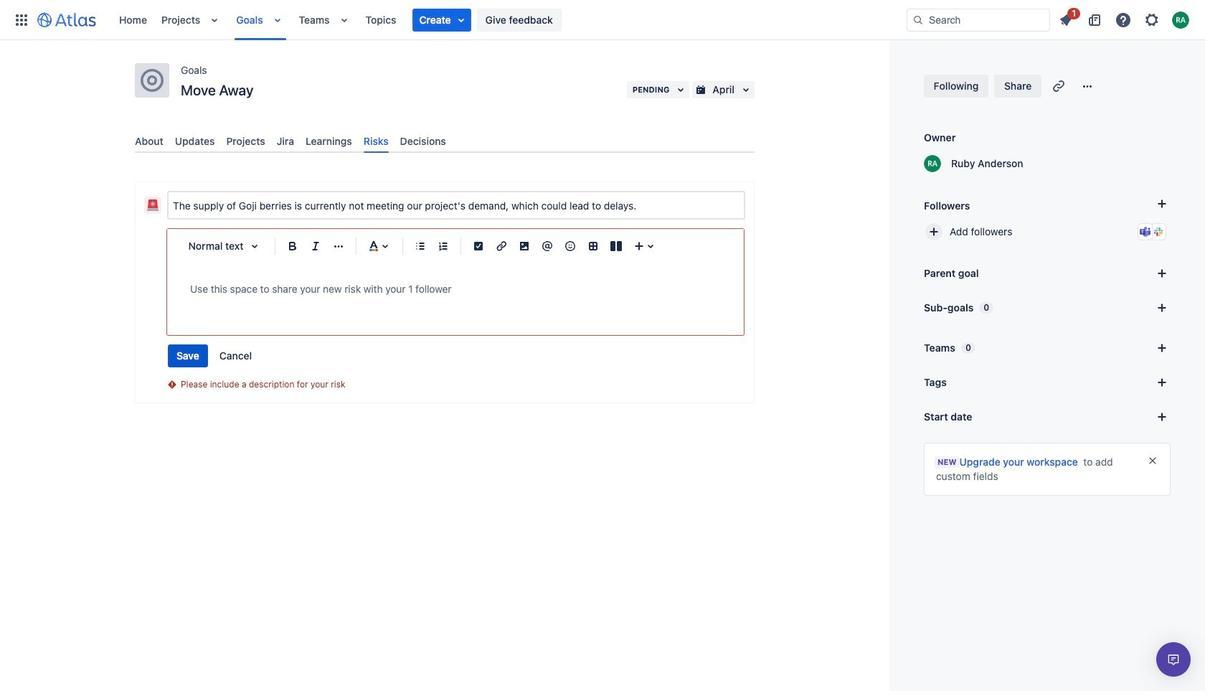 Task type: locate. For each thing, give the bounding box(es) containing it.
1 horizontal spatial list
[[1054, 5, 1197, 31]]

add image, video, or file image
[[516, 238, 533, 255]]

numbered list ⌘⇧7 image
[[435, 238, 452, 255]]

settings image
[[1144, 11, 1161, 28]]

Main content area, start typing to enter text. text field
[[190, 281, 721, 298]]

0 horizontal spatial list item
[[412, 8, 471, 31]]

text formatting group
[[281, 235, 350, 258]]

None search field
[[907, 8, 1051, 31]]

table ⇧⌥t image
[[585, 238, 602, 255]]

tab list
[[129, 129, 761, 153]]

goal icon image
[[141, 69, 164, 92]]

help image
[[1115, 11, 1133, 28]]

list
[[112, 0, 907, 40], [1054, 5, 1197, 31]]

more formatting image
[[330, 238, 347, 255]]

banner
[[0, 0, 1206, 40]]

0 horizontal spatial list
[[112, 0, 907, 40]]

group
[[168, 345, 261, 368]]

risk icon image
[[147, 200, 159, 211]]

slack logo showing nan channels are connected to this goal image
[[1153, 226, 1165, 238]]

bold ⌘b image
[[284, 238, 301, 255]]

link ⌘k image
[[493, 238, 510, 255]]

open intercom messenger image
[[1166, 651, 1183, 668]]

Search field
[[907, 8, 1051, 31]]

1 horizontal spatial list item
[[1054, 5, 1081, 31]]

error image
[[167, 379, 178, 391]]

mention @ image
[[539, 238, 556, 255]]

list item
[[1054, 5, 1081, 31], [412, 8, 471, 31]]

add follower image
[[926, 223, 943, 240]]

account image
[[1173, 11, 1190, 28]]



Task type: vqa. For each thing, say whether or not it's contained in the screenshot.
Account icon
yes



Task type: describe. For each thing, give the bounding box(es) containing it.
switch to... image
[[13, 11, 30, 28]]

list formating group
[[409, 235, 455, 258]]

top element
[[9, 0, 907, 40]]

bullet list ⌘⇧8 image
[[412, 238, 429, 255]]

notifications image
[[1058, 11, 1075, 28]]

action item [] image
[[470, 238, 487, 255]]

italic ⌘i image
[[307, 238, 324, 255]]

msteams logo showing  channels are connected to this goal image
[[1141, 226, 1152, 238]]

close banner image
[[1148, 455, 1159, 467]]

What's the summary of your risk? text field
[[169, 193, 744, 218]]

more icon image
[[1080, 78, 1097, 95]]

emoji : image
[[562, 238, 579, 255]]

add tag image
[[1154, 374, 1171, 391]]

list item inside list
[[412, 8, 471, 31]]

layouts image
[[608, 238, 625, 255]]

set start date image
[[1154, 408, 1171, 426]]

add team image
[[1154, 340, 1171, 357]]

add a follower image
[[1154, 195, 1171, 212]]

search image
[[913, 14, 925, 25]]



